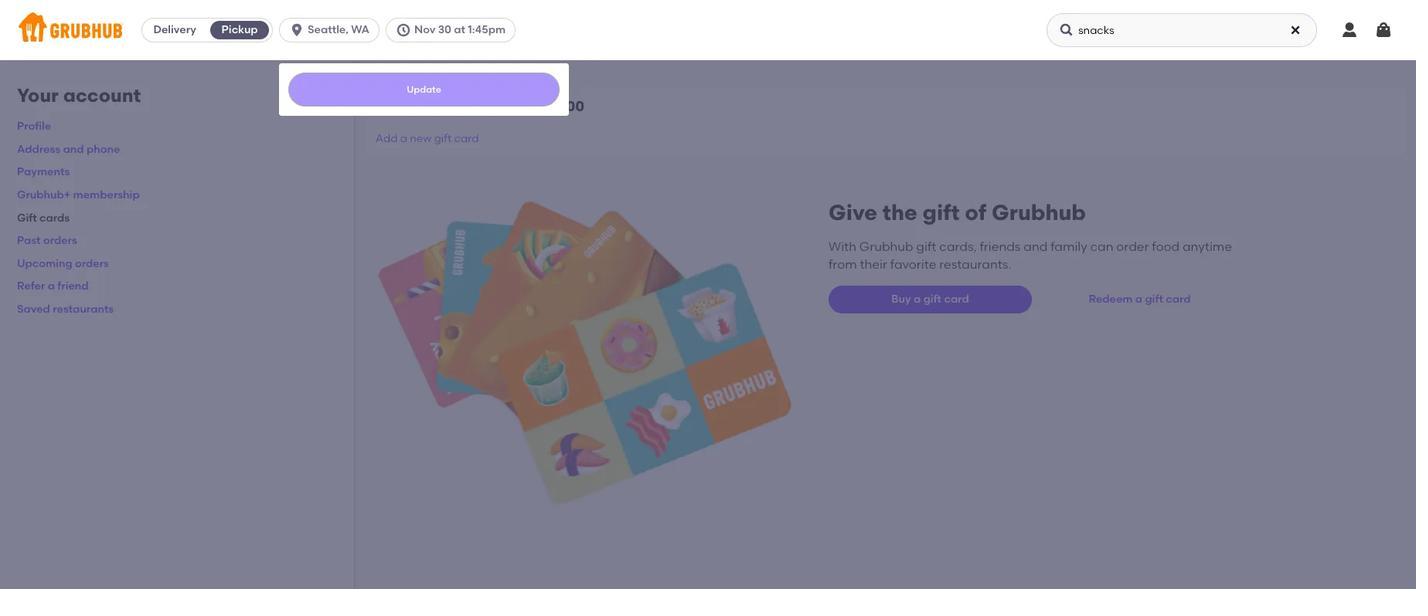 Task type: locate. For each thing, give the bounding box(es) containing it.
family
[[1051, 240, 1087, 254]]

a inside button
[[1136, 293, 1143, 306]]

add a new gift card
[[376, 132, 479, 145]]

give
[[829, 200, 878, 226]]

orders
[[43, 234, 77, 248], [75, 257, 109, 270]]

gift cards link
[[17, 212, 70, 225]]

grubhub
[[992, 200, 1086, 226], [860, 240, 914, 254]]

and inside with grubhub gift cards, friends and family can order food anytime from their favorite restaurants.
[[1024, 240, 1048, 254]]

1 vertical spatial and
[[1024, 240, 1048, 254]]

a left new
[[400, 132, 407, 145]]

cards,
[[940, 240, 977, 254]]

buy a gift card
[[892, 293, 969, 306]]

1 horizontal spatial svg image
[[1059, 22, 1075, 38]]

restaurants.
[[939, 257, 1012, 272]]

grubhub+ membership
[[17, 189, 140, 202]]

card inside button
[[1166, 293, 1191, 306]]

gift right redeem on the right
[[1145, 293, 1163, 306]]

gift cards
[[17, 212, 70, 225]]

the
[[883, 200, 917, 226]]

and left phone
[[63, 143, 84, 156]]

orders for upcoming orders
[[75, 257, 109, 270]]

redeem a gift card button
[[1083, 286, 1197, 314]]

a for buy
[[914, 293, 921, 306]]

buy
[[892, 293, 911, 306]]

a right redeem on the right
[[1136, 293, 1143, 306]]

with grubhub gift cards, friends and family can order food anytime from their favorite restaurants.
[[829, 240, 1232, 272]]

past orders link
[[17, 234, 77, 248]]

friend
[[57, 280, 89, 293]]

anytime
[[1183, 240, 1232, 254]]

payments
[[17, 166, 70, 179]]

gift up favorite
[[917, 240, 937, 254]]

wa
[[351, 23, 370, 36]]

gift for buy a gift card
[[924, 293, 942, 306]]

gift
[[415, 97, 439, 115], [434, 132, 452, 145], [923, 200, 960, 226], [917, 240, 937, 254], [924, 293, 942, 306], [1145, 293, 1163, 306]]

svg image
[[289, 22, 305, 38], [1059, 22, 1075, 38], [1290, 24, 1302, 36]]

grubhub up their
[[860, 240, 914, 254]]

grubhub up with grubhub gift cards, friends and family can order food anytime from their favorite restaurants.
[[992, 200, 1086, 226]]

1 horizontal spatial svg image
[[1375, 21, 1393, 39]]

address
[[17, 143, 60, 156]]

2 horizontal spatial svg image
[[1290, 24, 1302, 36]]

main navigation navigation
[[0, 0, 1416, 590]]

address and phone
[[17, 143, 120, 156]]

and left family
[[1024, 240, 1048, 254]]

a for redeem
[[1136, 293, 1143, 306]]

restaurants
[[53, 303, 114, 316]]

gift right buy
[[924, 293, 942, 306]]

gift inside button
[[1145, 293, 1163, 306]]

0 vertical spatial grubhub
[[992, 200, 1086, 226]]

from
[[829, 257, 857, 272]]

1 vertical spatial orders
[[75, 257, 109, 270]]

gift down update
[[415, 97, 439, 115]]

update
[[407, 84, 441, 95]]

pickup button
[[207, 18, 272, 43]]

0 horizontal spatial and
[[63, 143, 84, 156]]

gift left of
[[923, 200, 960, 226]]

svg image inside seattle, wa button
[[289, 22, 305, 38]]

account
[[63, 84, 141, 107]]

svg image
[[1375, 21, 1393, 39], [396, 22, 411, 38]]

a right buy
[[914, 293, 921, 306]]

upcoming
[[17, 257, 72, 270]]

orders up friend at the top of page
[[75, 257, 109, 270]]

gift for give the gift of grubhub
[[923, 200, 960, 226]]

give the gift of grubhub
[[829, 200, 1086, 226]]

payments link
[[17, 166, 70, 179]]

orders up upcoming orders "link"
[[43, 234, 77, 248]]

redeem a gift card
[[1089, 293, 1191, 306]]

gift inside with grubhub gift cards, friends and family can order food anytime from their favorite restaurants.
[[917, 240, 937, 254]]

grubhub+ membership link
[[17, 189, 140, 202]]

a right refer
[[48, 280, 55, 293]]

gift for with grubhub gift cards, friends and family can order food anytime from their favorite restaurants.
[[917, 240, 937, 254]]

1 horizontal spatial and
[[1024, 240, 1048, 254]]

card down restaurants.
[[944, 293, 969, 306]]

refer a friend
[[17, 280, 89, 293]]

buy a gift card link
[[829, 286, 1032, 314]]

seattle,
[[308, 23, 349, 36]]

0 vertical spatial orders
[[43, 234, 77, 248]]

$0.00
[[545, 97, 585, 115]]

orders for past orders
[[43, 234, 77, 248]]

a
[[400, 132, 407, 145], [48, 280, 55, 293], [914, 293, 921, 306], [1136, 293, 1143, 306]]

membership
[[73, 189, 140, 202]]

0 horizontal spatial grubhub
[[860, 240, 914, 254]]

total gift card balance: $0.00
[[376, 97, 585, 115]]

card down food
[[1166, 293, 1191, 306]]

0 horizontal spatial svg image
[[396, 22, 411, 38]]

and
[[63, 143, 84, 156], [1024, 240, 1048, 254]]

grubhub+
[[17, 189, 71, 202]]

0 horizontal spatial svg image
[[289, 22, 305, 38]]

card
[[443, 97, 476, 115], [454, 132, 479, 145], [944, 293, 969, 306], [1166, 293, 1191, 306]]

saved restaurants link
[[17, 303, 114, 316]]

1 vertical spatial grubhub
[[860, 240, 914, 254]]



Task type: vqa. For each thing, say whether or not it's contained in the screenshot.
the left 0.26
no



Task type: describe. For each thing, give the bounding box(es) containing it.
balance:
[[480, 97, 542, 115]]

gift card image
[[379, 200, 792, 508]]

add
[[376, 132, 398, 145]]

seattle, wa button
[[279, 18, 386, 43]]

total
[[376, 97, 411, 115]]

card down total gift card balance: $0.00
[[454, 132, 479, 145]]

upcoming orders
[[17, 257, 109, 270]]

card up add a new gift card
[[443, 97, 476, 115]]

svg image inside nov 30 at 1:45pm button
[[396, 22, 411, 38]]

a for refer
[[48, 280, 55, 293]]

saved
[[17, 303, 50, 316]]

delivery
[[153, 23, 196, 36]]

seattle, wa
[[308, 23, 370, 36]]

past orders
[[17, 234, 77, 248]]

can
[[1090, 240, 1114, 254]]

update button
[[288, 73, 560, 107]]

of
[[965, 200, 987, 226]]

0 vertical spatial and
[[63, 143, 84, 156]]

pickup
[[222, 23, 258, 36]]

gift right new
[[434, 132, 452, 145]]

grubhub inside with grubhub gift cards, friends and family can order food anytime from their favorite restaurants.
[[860, 240, 914, 254]]

cards
[[39, 212, 70, 225]]

food
[[1152, 240, 1180, 254]]

1:45pm
[[468, 23, 506, 36]]

nov 30 at 1:45pm
[[414, 23, 506, 36]]

address and phone link
[[17, 143, 120, 156]]

nov 30 at 1:45pm button
[[386, 18, 522, 43]]

delivery button
[[142, 18, 207, 43]]

a for add
[[400, 132, 407, 145]]

with
[[829, 240, 857, 254]]

your
[[17, 84, 59, 107]]

phone
[[87, 143, 120, 156]]

order
[[1117, 240, 1149, 254]]

30
[[438, 23, 451, 36]]

refer
[[17, 280, 45, 293]]

gift for redeem a gift card
[[1145, 293, 1163, 306]]

at
[[454, 23, 465, 36]]

favorite
[[890, 257, 937, 272]]

past
[[17, 234, 41, 248]]

their
[[860, 257, 887, 272]]

1 horizontal spatial grubhub
[[992, 200, 1086, 226]]

gift
[[17, 212, 37, 225]]

upcoming orders link
[[17, 257, 109, 270]]

new
[[410, 132, 432, 145]]

friends
[[980, 240, 1021, 254]]

redeem
[[1089, 293, 1133, 306]]

saved restaurants
[[17, 303, 114, 316]]

profile link
[[17, 120, 51, 133]]

your account
[[17, 84, 141, 107]]

profile
[[17, 120, 51, 133]]

nov
[[414, 23, 435, 36]]

refer a friend link
[[17, 280, 89, 293]]



